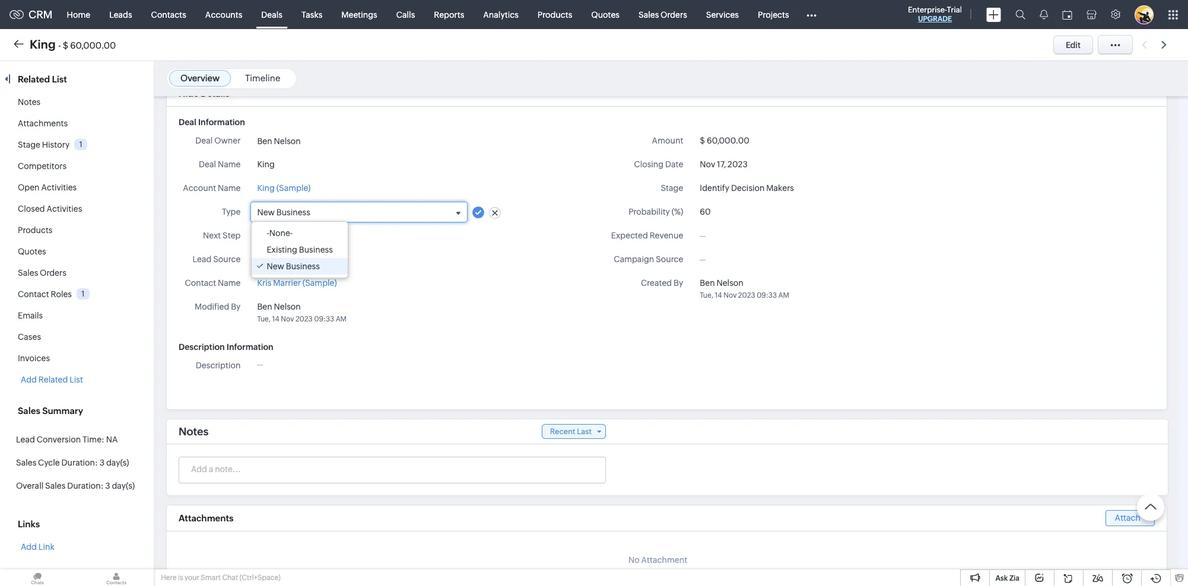 Task type: locate. For each thing, give the bounding box(es) containing it.
existing
[[267, 245, 297, 255]]

list down king - $ 60,000.00
[[52, 74, 67, 84]]

2 horizontal spatial nov
[[724, 292, 737, 300]]

ask zia
[[996, 575, 1020, 583]]

0 vertical spatial products link
[[528, 0, 582, 29]]

no
[[629, 556, 640, 565]]

1 horizontal spatial 60,000.00
[[707, 136, 750, 145]]

your
[[185, 574, 199, 582]]

0 horizontal spatial lead
[[16, 435, 35, 445]]

-none-
[[267, 229, 293, 238]]

1 vertical spatial am
[[336, 315, 347, 324]]

here is your smart chat (ctrl+space)
[[161, 574, 281, 582]]

stage for stage history
[[18, 140, 40, 150]]

1 horizontal spatial -
[[267, 229, 269, 238]]

0 vertical spatial king
[[30, 37, 56, 51]]

ben right the created by
[[700, 278, 715, 288]]

tue,
[[700, 292, 714, 300], [257, 315, 271, 324]]

nov for created by
[[724, 292, 737, 300]]

ben right 'owner'
[[257, 136, 272, 146]]

nov 17, 2023
[[700, 160, 748, 169]]

related
[[18, 74, 50, 84], [38, 375, 68, 385]]

sales cycle duration: 3 day(s)
[[16, 458, 129, 468]]

3 down time:
[[100, 458, 105, 468]]

nelson
[[274, 136, 301, 146], [717, 278, 744, 288], [274, 302, 301, 312]]

0 horizontal spatial tue,
[[257, 315, 271, 324]]

closing date
[[634, 160, 683, 169]]

expected
[[611, 231, 648, 240]]

2023
[[728, 160, 748, 169], [738, 292, 755, 300], [296, 315, 313, 324]]

sales
[[639, 10, 659, 19], [18, 268, 38, 278], [18, 406, 40, 416], [16, 458, 36, 468], [45, 481, 65, 491]]

1 vertical spatial sales orders link
[[18, 268, 66, 278]]

0 horizontal spatial notes
[[18, 97, 40, 107]]

new business
[[257, 208, 310, 217], [267, 262, 320, 271]]

deal for deal information
[[179, 118, 196, 127]]

deal information
[[179, 118, 245, 127]]

overall
[[16, 481, 43, 491]]

3 down sales cycle duration: 3 day(s)
[[105, 481, 110, 491]]

0 vertical spatial 3
[[100, 458, 105, 468]]

lead for lead conversion time: na
[[16, 435, 35, 445]]

0 vertical spatial ben nelson tue, 14 nov 2023 09:33 am
[[700, 278, 789, 300]]

1 vertical spatial -
[[267, 229, 269, 238]]

0 vertical spatial add
[[21, 375, 37, 385]]

1 horizontal spatial attachments
[[179, 514, 234, 524]]

ben nelson tue, 14 nov 2023 09:33 am for modified by
[[257, 302, 347, 324]]

0 vertical spatial 14
[[715, 292, 722, 300]]

related down invoices
[[38, 375, 68, 385]]

tree
[[252, 222, 348, 278]]

0 vertical spatial 60,000.00
[[70, 40, 116, 50]]

new business up none-
[[257, 208, 310, 217]]

$ inside king - $ 60,000.00
[[63, 40, 68, 50]]

0 horizontal spatial 3
[[100, 458, 105, 468]]

attachment
[[641, 556, 687, 565]]

0 vertical spatial deal
[[179, 118, 196, 127]]

1 horizontal spatial products
[[538, 10, 572, 19]]

timeline
[[245, 73, 280, 83]]

09:33 for created by
[[757, 292, 777, 300]]

description down modified
[[179, 343, 225, 352]]

tasks link
[[292, 0, 332, 29]]

2 vertical spatial nov
[[281, 315, 294, 324]]

$ up nov 17, 2023
[[700, 136, 705, 145]]

0 horizontal spatial am
[[336, 315, 347, 324]]

1 horizontal spatial tue,
[[700, 292, 714, 300]]

source down step
[[213, 255, 241, 264]]

2 add from the top
[[21, 543, 37, 552]]

1 horizontal spatial am
[[779, 292, 789, 300]]

products down closed
[[18, 226, 53, 235]]

1 vertical spatial stage
[[661, 183, 683, 193]]

reports link
[[425, 0, 474, 29]]

0 horizontal spatial orders
[[40, 268, 66, 278]]

calls link
[[387, 0, 425, 29]]

2 vertical spatial king
[[257, 183, 275, 193]]

meetings
[[342, 10, 377, 19]]

emails
[[18, 311, 43, 321]]

60,000.00 inside king - $ 60,000.00
[[70, 40, 116, 50]]

1 horizontal spatial 3
[[105, 481, 110, 491]]

contacts image
[[79, 570, 154, 586]]

recent
[[550, 427, 576, 436]]

ben down kris on the left of the page
[[257, 302, 272, 312]]

0 horizontal spatial 09:33
[[314, 315, 334, 324]]

14 for created by
[[715, 292, 722, 300]]

sales inside sales orders link
[[639, 10, 659, 19]]

by
[[674, 278, 683, 288], [231, 302, 241, 312]]

attachments link
[[18, 119, 68, 128]]

new inside field
[[257, 208, 275, 217]]

name down 'owner'
[[218, 160, 241, 169]]

(sample) right marrier at top left
[[303, 278, 337, 288]]

king for king - $ 60,000.00
[[30, 37, 56, 51]]

new business inside field
[[257, 208, 310, 217]]

history
[[42, 140, 70, 150]]

links
[[18, 519, 40, 529]]

1 vertical spatial new business
[[267, 262, 320, 271]]

contact for contact roles
[[18, 290, 49, 299]]

king inside 'link'
[[257, 183, 275, 193]]

1 right history
[[79, 140, 82, 149]]

add left link
[[21, 543, 37, 552]]

orders up roles
[[40, 268, 66, 278]]

(sample) inside 'link'
[[276, 183, 311, 193]]

0 vertical spatial 1
[[79, 140, 82, 149]]

0 horizontal spatial by
[[231, 302, 241, 312]]

- down home link
[[58, 40, 61, 50]]

duration: up overall sales duration: 3 day(s)
[[61, 458, 98, 468]]

new business up the kris marrier (sample)
[[267, 262, 320, 271]]

3 name from the top
[[218, 278, 241, 288]]

Other Modules field
[[799, 5, 824, 24]]

king (sample) link
[[257, 182, 311, 195]]

1 horizontal spatial list
[[70, 375, 83, 385]]

1 horizontal spatial sales orders link
[[629, 0, 697, 29]]

king down the ben nelson
[[257, 160, 275, 169]]

1 vertical spatial contact
[[18, 290, 49, 299]]

0 horizontal spatial quotes link
[[18, 247, 46, 256]]

profile element
[[1128, 0, 1161, 29]]

source for campaign source
[[656, 255, 683, 264]]

deal down deal information
[[195, 136, 213, 145]]

3
[[100, 458, 105, 468], [105, 481, 110, 491]]

1 horizontal spatial source
[[656, 255, 683, 264]]

60
[[700, 207, 711, 217]]

zia
[[1010, 575, 1020, 583]]

description down 'description information'
[[196, 361, 241, 370]]

1 vertical spatial 60,000.00
[[707, 136, 750, 145]]

competitors link
[[18, 161, 66, 171]]

0 vertical spatial information
[[198, 118, 245, 127]]

nelson for created by
[[717, 278, 744, 288]]

0 vertical spatial 09:33
[[757, 292, 777, 300]]

name for deal name
[[218, 160, 241, 169]]

activities down open activities link
[[47, 204, 82, 214]]

analytics
[[483, 10, 519, 19]]

1 vertical spatial related
[[38, 375, 68, 385]]

New Business field
[[251, 202, 467, 222]]

1 for contact roles
[[82, 290, 85, 298]]

stage up the competitors link
[[18, 140, 40, 150]]

(sample) up none-
[[276, 183, 311, 193]]

deal up account name
[[199, 160, 216, 169]]

1 add from the top
[[21, 375, 37, 385]]

chat
[[222, 574, 238, 582]]

new up -none- on the top left of page
[[257, 208, 275, 217]]

last
[[577, 427, 592, 436]]

products link down closed
[[18, 226, 53, 235]]

1 horizontal spatial by
[[674, 278, 683, 288]]

deal down "hide"
[[179, 118, 196, 127]]

1 vertical spatial quotes link
[[18, 247, 46, 256]]

stage down date
[[661, 183, 683, 193]]

nov for modified by
[[281, 315, 294, 324]]

1 horizontal spatial orders
[[661, 10, 687, 19]]

-
[[58, 40, 61, 50], [267, 229, 269, 238]]

0 vertical spatial duration:
[[61, 458, 98, 468]]

information up deal owner
[[198, 118, 245, 127]]

1 vertical spatial products
[[18, 226, 53, 235]]

0 vertical spatial am
[[779, 292, 789, 300]]

contact for contact name
[[185, 278, 216, 288]]

0 horizontal spatial 14
[[272, 315, 279, 324]]

1 vertical spatial ben
[[700, 278, 715, 288]]

calls
[[396, 10, 415, 19]]

hide details
[[179, 89, 230, 99]]

0 vertical spatial by
[[674, 278, 683, 288]]

nov
[[700, 160, 715, 169], [724, 292, 737, 300], [281, 315, 294, 324]]

list up summary
[[70, 375, 83, 385]]

leads
[[109, 10, 132, 19]]

- up existing
[[267, 229, 269, 238]]

2023 for created by
[[738, 292, 755, 300]]

1 horizontal spatial 09:33
[[757, 292, 777, 300]]

1
[[79, 140, 82, 149], [82, 290, 85, 298]]

emails link
[[18, 311, 43, 321]]

lead down next
[[193, 255, 212, 264]]

1 vertical spatial nelson
[[717, 278, 744, 288]]

0 vertical spatial stage
[[18, 140, 40, 150]]

1 source from the left
[[213, 255, 241, 264]]

new down existing
[[267, 262, 284, 271]]

king up -none- on the top left of page
[[257, 183, 275, 193]]

0 vertical spatial business
[[276, 208, 310, 217]]

description for description
[[196, 361, 241, 370]]

ben for created by
[[700, 278, 715, 288]]

name up modified by
[[218, 278, 241, 288]]

1 name from the top
[[218, 160, 241, 169]]

0 vertical spatial new
[[257, 208, 275, 217]]

enterprise-
[[908, 5, 947, 14]]

name up type at the top left of page
[[218, 183, 241, 193]]

lead for lead source
[[193, 255, 212, 264]]

contact name
[[185, 278, 241, 288]]

1 vertical spatial tue,
[[257, 315, 271, 324]]

contact up modified
[[185, 278, 216, 288]]

tree containing -none-
[[252, 222, 348, 278]]

1 horizontal spatial sales orders
[[639, 10, 687, 19]]

business inside field
[[276, 208, 310, 217]]

1 vertical spatial king
[[257, 160, 275, 169]]

1 vertical spatial deal
[[195, 136, 213, 145]]

lead left conversion on the bottom left
[[16, 435, 35, 445]]

attachments
[[18, 119, 68, 128], [179, 514, 234, 524]]

0 vertical spatial list
[[52, 74, 67, 84]]

0 horizontal spatial ben nelson tue, 14 nov 2023 09:33 am
[[257, 302, 347, 324]]

step
[[223, 231, 241, 240]]

1 vertical spatial $
[[700, 136, 705, 145]]

am
[[779, 292, 789, 300], [336, 315, 347, 324]]

type
[[222, 207, 241, 217]]

new
[[257, 208, 275, 217], [267, 262, 284, 271]]

1 right roles
[[82, 290, 85, 298]]

information down modified by
[[227, 343, 273, 352]]

0 horizontal spatial stage
[[18, 140, 40, 150]]

products link right analytics on the top of page
[[528, 0, 582, 29]]

notes
[[18, 97, 40, 107], [179, 426, 209, 438]]

activities for closed activities
[[47, 204, 82, 214]]

0 vertical spatial sales orders link
[[629, 0, 697, 29]]

0 vertical spatial tue,
[[700, 292, 714, 300]]

1 vertical spatial day(s)
[[112, 481, 135, 491]]

link
[[38, 543, 54, 552]]

2 source from the left
[[656, 255, 683, 264]]

Add a note... field
[[179, 464, 605, 476]]

ben nelson tue, 14 nov 2023 09:33 am
[[700, 278, 789, 300], [257, 302, 347, 324]]

duration: down sales cycle duration: 3 day(s)
[[67, 481, 104, 491]]

1 horizontal spatial quotes
[[591, 10, 620, 19]]

0 vertical spatial quotes link
[[582, 0, 629, 29]]

0 horizontal spatial contact
[[18, 290, 49, 299]]

attach link
[[1106, 511, 1155, 527]]

products
[[538, 10, 572, 19], [18, 226, 53, 235]]

orders left services link
[[661, 10, 687, 19]]

$
[[63, 40, 68, 50], [700, 136, 705, 145]]

1 horizontal spatial contact
[[185, 278, 216, 288]]

0 vertical spatial contact
[[185, 278, 216, 288]]

contact up emails
[[18, 290, 49, 299]]

1 vertical spatial add
[[21, 543, 37, 552]]

sales orders
[[639, 10, 687, 19], [18, 268, 66, 278]]

60,000.00 up nov 17, 2023
[[707, 136, 750, 145]]

2 vertical spatial nelson
[[274, 302, 301, 312]]

business up none-
[[276, 208, 310, 217]]

contact
[[185, 278, 216, 288], [18, 290, 49, 299]]

0 vertical spatial activities
[[41, 183, 77, 192]]

0 horizontal spatial quotes
[[18, 247, 46, 256]]

related up notes link
[[18, 74, 50, 84]]

source down revenue
[[656, 255, 683, 264]]

0 vertical spatial day(s)
[[106, 458, 129, 468]]

tue, for modified by
[[257, 315, 271, 324]]

1 vertical spatial ben nelson tue, 14 nov 2023 09:33 am
[[257, 302, 347, 324]]

by right created
[[674, 278, 683, 288]]

1 vertical spatial information
[[227, 343, 273, 352]]

09:33 for modified by
[[314, 315, 334, 324]]

lead source
[[193, 255, 241, 264]]

add for add related list
[[21, 375, 37, 385]]

projects
[[758, 10, 789, 19]]

stage history
[[18, 140, 70, 150]]

activities up closed activities
[[41, 183, 77, 192]]

products right analytics on the top of page
[[538, 10, 572, 19]]

2 name from the top
[[218, 183, 241, 193]]

1 vertical spatial orders
[[40, 268, 66, 278]]

09:33
[[757, 292, 777, 300], [314, 315, 334, 324]]

2023 for modified by
[[296, 315, 313, 324]]

king down the crm
[[30, 37, 56, 51]]

1 vertical spatial by
[[231, 302, 241, 312]]

signals element
[[1033, 0, 1055, 29]]

2 vertical spatial ben
[[257, 302, 272, 312]]

60,000.00
[[70, 40, 116, 50], [707, 136, 750, 145]]

account
[[183, 183, 216, 193]]

60,000.00 down home
[[70, 40, 116, 50]]

1 horizontal spatial stage
[[661, 183, 683, 193]]

meetings link
[[332, 0, 387, 29]]

hide
[[179, 89, 199, 99]]

business right existing
[[299, 245, 333, 255]]

crm link
[[9, 8, 53, 21]]

0 vertical spatial lead
[[193, 255, 212, 264]]

business down existing business
[[286, 262, 320, 271]]

0 vertical spatial description
[[179, 343, 225, 352]]

3 for sales cycle duration:
[[100, 458, 105, 468]]

by right modified
[[231, 302, 241, 312]]

0 vertical spatial products
[[538, 10, 572, 19]]

0 horizontal spatial 60,000.00
[[70, 40, 116, 50]]

next record image
[[1162, 41, 1169, 49]]

day(s) for sales cycle duration: 3 day(s)
[[106, 458, 129, 468]]

kris
[[257, 278, 271, 288]]

duration: for sales cycle duration:
[[61, 458, 98, 468]]

overview link
[[180, 73, 220, 83]]

by for modified by
[[231, 302, 241, 312]]

0 horizontal spatial sales orders link
[[18, 268, 66, 278]]

1 for stage history
[[79, 140, 82, 149]]

chats image
[[0, 570, 75, 586]]

2 vertical spatial 2023
[[296, 315, 313, 324]]

2 vertical spatial name
[[218, 278, 241, 288]]

lead
[[193, 255, 212, 264], [16, 435, 35, 445]]

add down invoices "link"
[[21, 375, 37, 385]]

sales orders link
[[629, 0, 697, 29], [18, 268, 66, 278]]

$ down home link
[[63, 40, 68, 50]]

1 horizontal spatial nov
[[700, 160, 715, 169]]



Task type: vqa. For each thing, say whether or not it's contained in the screenshot.
Stage
yes



Task type: describe. For each thing, give the bounding box(es) containing it.
deal owner
[[195, 136, 241, 145]]

identify decision makers
[[700, 183, 794, 193]]

0 vertical spatial 2023
[[728, 160, 748, 169]]

previous record image
[[1142, 41, 1147, 49]]

1 horizontal spatial products link
[[528, 0, 582, 29]]

accounts
[[205, 10, 242, 19]]

nelson for modified by
[[274, 302, 301, 312]]

trial
[[947, 5, 962, 14]]

deal for deal owner
[[195, 136, 213, 145]]

lead conversion time: na
[[16, 435, 118, 445]]

deals
[[261, 10, 283, 19]]

contact roles link
[[18, 290, 72, 299]]

overview
[[180, 73, 220, 83]]

ben for modified by
[[257, 302, 272, 312]]

sales summary
[[18, 406, 83, 416]]

contacts link
[[142, 0, 196, 29]]

description information
[[179, 343, 273, 352]]

0 vertical spatial ben
[[257, 136, 272, 146]]

closed
[[18, 204, 45, 214]]

information for deal information
[[198, 118, 245, 127]]

owner
[[214, 136, 241, 145]]

0 horizontal spatial sales orders
[[18, 268, 66, 278]]

invoices
[[18, 354, 50, 363]]

services link
[[697, 0, 749, 29]]

no attachment
[[629, 556, 687, 565]]

am for created by
[[779, 292, 789, 300]]

0 vertical spatial notes
[[18, 97, 40, 107]]

edit
[[1066, 40, 1081, 50]]

overall sales duration: 3 day(s)
[[16, 481, 135, 491]]

modified
[[195, 302, 229, 312]]

deals link
[[252, 0, 292, 29]]

na
[[106, 435, 118, 445]]

1 vertical spatial notes
[[179, 426, 209, 438]]

by for created by
[[674, 278, 683, 288]]

- inside king - $ 60,000.00
[[58, 40, 61, 50]]

probability
[[629, 207, 670, 217]]

add related list
[[21, 375, 83, 385]]

ben nelson tue, 14 nov 2023 09:33 am for created by
[[700, 278, 789, 300]]

1 vertical spatial business
[[299, 245, 333, 255]]

add for add link
[[21, 543, 37, 552]]

create menu image
[[987, 7, 1001, 22]]

king (sample)
[[257, 183, 311, 193]]

home link
[[57, 0, 100, 29]]

closing
[[634, 160, 664, 169]]

hide details link
[[179, 89, 230, 99]]

1 vertical spatial new
[[267, 262, 284, 271]]

search element
[[1009, 0, 1033, 29]]

0 horizontal spatial products
[[18, 226, 53, 235]]

king for king (sample)
[[257, 183, 275, 193]]

- inside tree
[[267, 229, 269, 238]]

summary
[[42, 406, 83, 416]]

0 vertical spatial nelson
[[274, 136, 301, 146]]

amount
[[652, 136, 683, 145]]

(ctrl+space)
[[240, 574, 281, 582]]

0 horizontal spatial attachments
[[18, 119, 68, 128]]

1 vertical spatial products link
[[18, 226, 53, 235]]

1 vertical spatial (sample)
[[303, 278, 337, 288]]

stage history link
[[18, 140, 70, 150]]

search image
[[1016, 9, 1026, 20]]

am for modified by
[[336, 315, 347, 324]]

ben nelson
[[257, 136, 301, 146]]

activities for open activities
[[41, 183, 77, 192]]

date
[[665, 160, 683, 169]]

attach
[[1115, 514, 1141, 523]]

related list
[[18, 74, 69, 84]]

campaign
[[614, 255, 654, 264]]

roles
[[51, 290, 72, 299]]

revenue
[[650, 231, 683, 240]]

open activities
[[18, 183, 77, 192]]

is
[[178, 574, 183, 582]]

open activities link
[[18, 183, 77, 192]]

stage for stage
[[661, 183, 683, 193]]

cycle
[[38, 458, 60, 468]]

marrier
[[273, 278, 301, 288]]

create menu element
[[979, 0, 1009, 29]]

deal for deal name
[[199, 160, 216, 169]]

modified by
[[195, 302, 241, 312]]

upgrade
[[918, 15, 952, 23]]

closed activities link
[[18, 204, 82, 214]]

time:
[[83, 435, 104, 445]]

details
[[201, 89, 230, 99]]

next step
[[203, 231, 241, 240]]

day(s) for overall sales duration: 3 day(s)
[[112, 481, 135, 491]]

accounts link
[[196, 0, 252, 29]]

projects link
[[749, 0, 799, 29]]

1 vertical spatial list
[[70, 375, 83, 385]]

1 vertical spatial quotes
[[18, 247, 46, 256]]

cases link
[[18, 332, 41, 342]]

invoices link
[[18, 354, 50, 363]]

existing business
[[267, 245, 333, 255]]

tasks
[[302, 10, 323, 19]]

expected revenue
[[611, 231, 683, 240]]

2 vertical spatial business
[[286, 262, 320, 271]]

0 vertical spatial nov
[[700, 160, 715, 169]]

makers
[[767, 183, 794, 193]]

0 vertical spatial related
[[18, 74, 50, 84]]

contacts
[[151, 10, 186, 19]]

new business inside tree
[[267, 262, 320, 271]]

created
[[641, 278, 672, 288]]

source for lead source
[[213, 255, 241, 264]]

home
[[67, 10, 90, 19]]

duration: for overall sales duration:
[[67, 481, 104, 491]]

contact roles
[[18, 290, 72, 299]]

open
[[18, 183, 40, 192]]

smart
[[201, 574, 221, 582]]

signals image
[[1040, 9, 1048, 20]]

3 for overall sales duration:
[[105, 481, 110, 491]]

1 vertical spatial attachments
[[179, 514, 234, 524]]

next
[[203, 231, 221, 240]]

account name
[[183, 183, 241, 193]]

information for description information
[[227, 343, 273, 352]]

add link
[[21, 543, 54, 552]]

calendar image
[[1063, 10, 1073, 19]]

conversion
[[37, 435, 81, 445]]

here
[[161, 574, 177, 582]]

14 for modified by
[[272, 315, 279, 324]]

crm
[[28, 8, 53, 21]]

name for account name
[[218, 183, 241, 193]]

timeline link
[[245, 73, 280, 83]]

profile image
[[1135, 5, 1154, 24]]

tue, for created by
[[700, 292, 714, 300]]

description for description information
[[179, 343, 225, 352]]

0 vertical spatial sales orders
[[639, 10, 687, 19]]

name for contact name
[[218, 278, 241, 288]]

services
[[706, 10, 739, 19]]

(%)
[[672, 207, 683, 217]]

king for king
[[257, 160, 275, 169]]

edit button
[[1054, 35, 1093, 54]]

analytics link
[[474, 0, 528, 29]]



